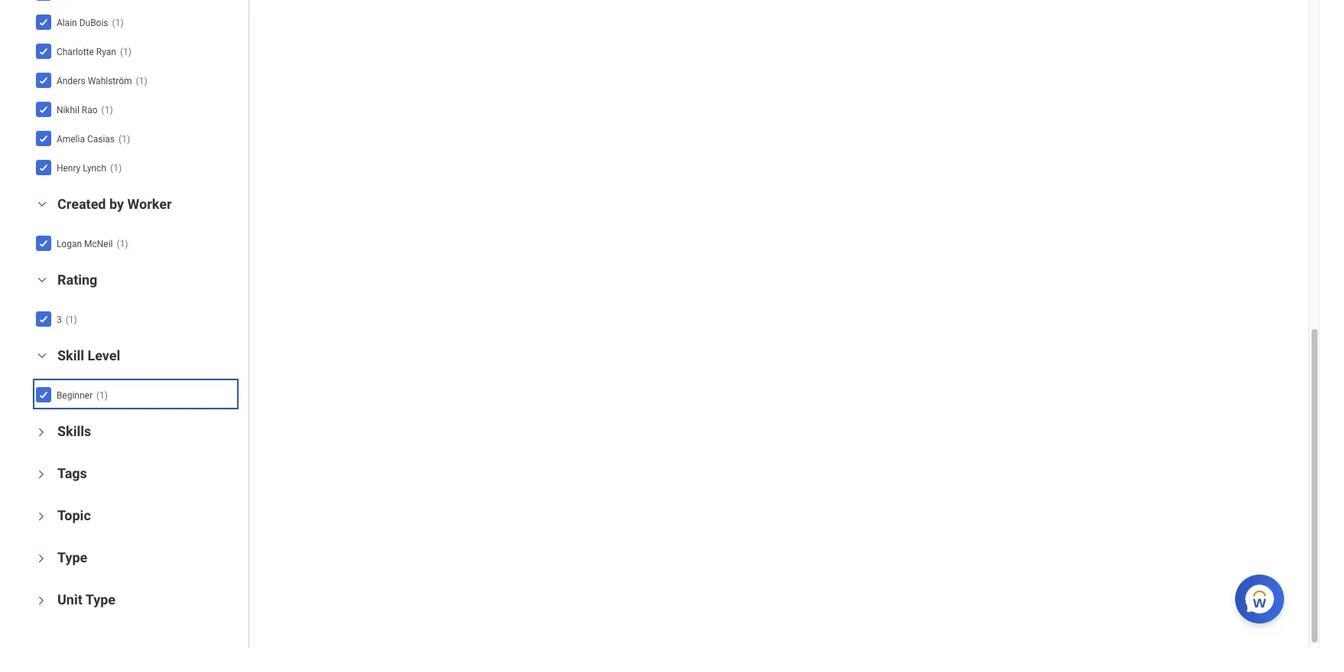 Task type: describe. For each thing, give the bounding box(es) containing it.
amelia casias
[[57, 134, 115, 144]]

(1) for lynch
[[110, 163, 122, 174]]

chevron down image for created by worker
[[33, 199, 51, 209]]

rao
[[82, 105, 98, 115]]

tags
[[57, 465, 87, 481]]

dubois
[[79, 17, 108, 28]]

tags button
[[57, 465, 87, 481]]

alain dubois
[[57, 17, 108, 28]]

check small image for charlotte
[[34, 42, 53, 60]]

check small image for anders
[[34, 71, 53, 89]]

charlotte
[[57, 47, 94, 57]]

6 check small image from the top
[[34, 385, 53, 404]]

rating button
[[57, 271, 97, 288]]

0 vertical spatial type
[[57, 549, 87, 565]]

rating
[[57, 271, 97, 288]]

filter search field
[[31, 0, 249, 625]]

check small image for nikhil rao
[[34, 100, 53, 118]]

(1) for ryan
[[120, 47, 132, 57]]

skill level group
[[31, 346, 241, 411]]

rating group
[[31, 271, 241, 335]]

skill level
[[57, 347, 120, 363]]

alain
[[57, 17, 77, 28]]

skill level button
[[57, 347, 120, 363]]

type button
[[57, 549, 87, 565]]

chevron down image for rating
[[33, 275, 51, 285]]

anders
[[57, 76, 85, 86]]

chevron down image for skills
[[36, 423, 47, 441]]

lynch
[[83, 163, 106, 174]]

mcneil
[[84, 239, 113, 249]]

chevron down image for tags
[[36, 465, 47, 483]]

skills
[[57, 423, 91, 439]]

anders wahlström
[[57, 76, 132, 86]]

unit type button
[[57, 591, 116, 607]]

(1) inside rating group
[[66, 314, 77, 325]]

created
[[57, 196, 106, 212]]

beginner
[[57, 390, 93, 401]]



Task type: vqa. For each thing, say whether or not it's contained in the screenshot.
(1) associated with McNeil
yes



Task type: locate. For each thing, give the bounding box(es) containing it.
(1) right dubois
[[112, 17, 124, 28]]

type right unit
[[85, 591, 116, 607]]

chevron down image for topic
[[36, 507, 47, 525]]

check small image left the logan
[[34, 234, 53, 252]]

(1) right ryan
[[120, 47, 132, 57]]

level
[[88, 347, 120, 363]]

1 check small image from the top
[[34, 0, 53, 2]]

2 check small image from the top
[[34, 42, 53, 60]]

1 chevron down image from the top
[[36, 465, 47, 483]]

(1) for wahlström
[[136, 76, 147, 86]]

3 check small image from the top
[[34, 129, 53, 147]]

(1) right lynch
[[110, 163, 122, 174]]

by
[[109, 196, 124, 212]]

chevron down image inside skill level group
[[33, 350, 51, 361]]

charlotte ryan
[[57, 47, 116, 57]]

chevron down image for unit type
[[36, 591, 47, 610]]

chevron down image left the created
[[33, 199, 51, 209]]

1 vertical spatial chevron down image
[[36, 591, 47, 610]]

topic button
[[57, 507, 91, 523]]

created by worker group
[[31, 195, 241, 259]]

tree containing alain dubois
[[34, 0, 236, 180]]

unit type
[[57, 591, 116, 607]]

logan
[[57, 239, 82, 249]]

chevron down image left type button
[[36, 549, 47, 568]]

logan mcneil
[[57, 239, 113, 249]]

chevron down image
[[33, 199, 51, 209], [33, 275, 51, 285], [33, 350, 51, 361], [36, 423, 47, 441], [36, 507, 47, 525], [36, 549, 47, 568]]

check small image for alain
[[34, 13, 53, 31]]

amelia
[[57, 134, 85, 144]]

chevron down image inside rating group
[[33, 275, 51, 285]]

5 check small image from the top
[[34, 234, 53, 252]]

0 vertical spatial chevron down image
[[36, 465, 47, 483]]

ryan
[[96, 47, 116, 57]]

tree inside filter search field
[[34, 0, 236, 180]]

check small image
[[34, 0, 53, 2], [34, 100, 53, 118], [34, 129, 53, 147], [34, 310, 53, 328]]

(1) right mcneil on the left top
[[117, 239, 128, 249]]

2 chevron down image from the top
[[36, 591, 47, 610]]

(1) right "beginner"
[[96, 390, 108, 401]]

(1)
[[112, 17, 124, 28], [120, 47, 132, 57], [136, 76, 147, 86], [101, 105, 113, 115], [119, 134, 130, 144], [110, 163, 122, 174], [117, 239, 128, 249], [66, 314, 77, 325], [96, 390, 108, 401]]

created by worker button
[[57, 196, 172, 212]]

1 vertical spatial type
[[85, 591, 116, 607]]

henry
[[57, 163, 81, 174]]

tree
[[34, 0, 236, 180]]

chevron down image left topic
[[36, 507, 47, 525]]

3 check small image from the top
[[34, 71, 53, 89]]

check small image for amelia casias
[[34, 129, 53, 147]]

check small image for henry
[[34, 158, 53, 176]]

check small image inside rating group
[[34, 310, 53, 328]]

check small image left charlotte
[[34, 42, 53, 60]]

nikhil
[[57, 105, 79, 115]]

(1) for rao
[[101, 105, 113, 115]]

check small image for logan
[[34, 234, 53, 252]]

(1) inside skill level group
[[96, 390, 108, 401]]

(1) right 3 at the left of page
[[66, 314, 77, 325]]

chevron down image for skill level
[[33, 350, 51, 361]]

chevron down image left tags button
[[36, 465, 47, 483]]

type
[[57, 549, 87, 565], [85, 591, 116, 607]]

(1) right wahlström
[[136, 76, 147, 86]]

created by worker
[[57, 196, 172, 212]]

check small image left henry
[[34, 158, 53, 176]]

chevron down image
[[36, 465, 47, 483], [36, 591, 47, 610]]

(1) for dubois
[[112, 17, 124, 28]]

check small image
[[34, 13, 53, 31], [34, 42, 53, 60], [34, 71, 53, 89], [34, 158, 53, 176], [34, 234, 53, 252], [34, 385, 53, 404]]

(1) for casias
[[119, 134, 130, 144]]

(1) right casias
[[119, 134, 130, 144]]

type down topic
[[57, 549, 87, 565]]

chevron down image left rating
[[33, 275, 51, 285]]

(1) for mcneil
[[117, 239, 128, 249]]

1 check small image from the top
[[34, 13, 53, 31]]

check small image left "beginner"
[[34, 385, 53, 404]]

chevron down image left 'skills' button
[[36, 423, 47, 441]]

nikhil rao
[[57, 105, 98, 115]]

check small image left alain
[[34, 13, 53, 31]]

3
[[57, 314, 62, 325]]

chevron down image for type
[[36, 549, 47, 568]]

chevron down image inside the created by worker group
[[33, 199, 51, 209]]

skills button
[[57, 423, 91, 439]]

2 check small image from the top
[[34, 100, 53, 118]]

4 check small image from the top
[[34, 158, 53, 176]]

chevron down image left skill
[[33, 350, 51, 361]]

check small image left "anders"
[[34, 71, 53, 89]]

worker
[[127, 196, 172, 212]]

casias
[[87, 134, 115, 144]]

(1) inside the created by worker group
[[117, 239, 128, 249]]

4 check small image from the top
[[34, 310, 53, 328]]

unit
[[57, 591, 82, 607]]

topic
[[57, 507, 91, 523]]

wahlström
[[88, 76, 132, 86]]

skill
[[57, 347, 84, 363]]

check small image for 3
[[34, 310, 53, 328]]

(1) right rao
[[101, 105, 113, 115]]

chevron down image left unit
[[36, 591, 47, 610]]

henry lynch
[[57, 163, 106, 174]]



